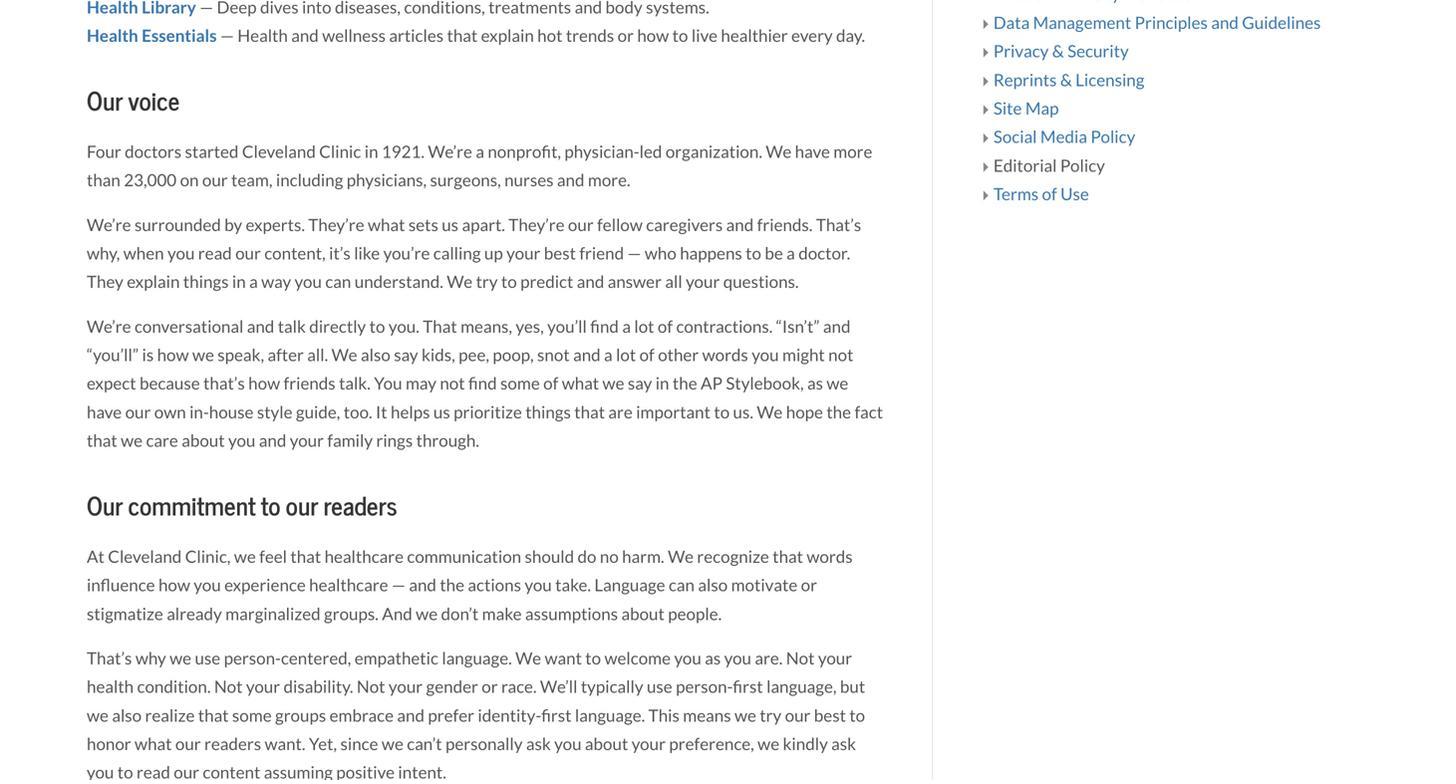 Task type: describe. For each thing, give the bounding box(es) containing it.
you up stylebook,
[[752, 345, 779, 366]]

0 horizontal spatial find
[[468, 373, 497, 394]]

don't
[[441, 604, 479, 625]]

yes,
[[516, 316, 544, 337]]

1 vertical spatial lot
[[616, 345, 636, 366]]

or inside at cleveland clinic, we feel that healthcare communication should do no harm. we recognize that words influence how you experience healthcare — and the actions you take. language can also motivate or stigmatize already marginalized groups. and we don't make assumptions about people.
[[801, 575, 817, 596]]

we up the honor
[[87, 705, 109, 726]]

style
[[257, 402, 293, 423]]

2 horizontal spatial the
[[827, 402, 851, 423]]

to down but on the right of page
[[849, 705, 865, 726]]

four doctors started cleveland clinic in 1921. we're a nonprofit, physician-led organization. we have more than 23,000 on our team, including physicians, surgeons, nurses and more.
[[87, 142, 873, 191]]

that up motivate
[[773, 547, 803, 568]]

our up friend
[[568, 215, 594, 236]]

we right us.
[[757, 402, 783, 423]]

1 health from the left
[[87, 26, 138, 47]]

empathetic
[[355, 648, 438, 669]]

friends.
[[757, 215, 813, 236]]

family
[[327, 431, 373, 452]]

we left kindly
[[758, 734, 779, 755]]

0 vertical spatial &
[[1052, 41, 1064, 62]]

healthier
[[721, 26, 788, 47]]

us.
[[733, 402, 753, 423]]

assuming
[[264, 763, 333, 780]]

you down surrounded
[[167, 243, 195, 264]]

hope
[[786, 402, 823, 423]]

we right all.
[[332, 345, 357, 366]]

you down the honor
[[87, 763, 114, 780]]

is
[[142, 345, 154, 366]]

and left 'talk'
[[247, 316, 274, 337]]

you down clinic,
[[194, 575, 221, 596]]

our inside four doctors started cleveland clinic in 1921. we're a nonprofit, physician-led organization. we have more than 23,000 on our team, including physicians, surgeons, nurses and more.
[[202, 170, 228, 191]]

that's
[[203, 373, 245, 394]]

1 vertical spatial not
[[440, 373, 465, 394]]

a left way
[[249, 272, 258, 293]]

we left feel
[[234, 547, 256, 568]]

may
[[406, 373, 436, 394]]

that's inside the we're surrounded by experts. they're what sets us apart. they're our fellow caregivers and friends. that's why, when you read our content, it's like you're calling up your best friend — who happens to be a doctor. they explain things in a way you can understand. we try to predict and answer all your questions.
[[816, 215, 861, 236]]

your right the "up"
[[506, 243, 541, 264]]

friend
[[579, 243, 624, 264]]

0 vertical spatial healthcare
[[324, 547, 404, 568]]

contractions.
[[676, 316, 773, 337]]

who
[[645, 243, 677, 264]]

it
[[376, 402, 387, 423]]

your up but on the right of page
[[818, 648, 852, 669]]

content
[[203, 763, 260, 780]]

house
[[209, 402, 254, 423]]

we inside that's why we use person-centered, empathetic language. we want to welcome you as you are. not your health condition. not your disability. not your gender or race. we'll typically use person-first language, but we also realize that some groups embrace and prefer identity-first language. this means we try our best to honor what our readers want. yet, since we can't personally ask you about your preference, we kindly ask you to read our content assuming positive intent.
[[515, 648, 541, 669]]

we're conversational and talk directly to you. that means, yes, you'll find a lot of contractions. "isn't" and "you'll" is how we speak, after all. we also say kids, pee, poop, snot and a lot of other words you might not expect because that's how friends talk. you may not find some of what we say in the ap stylebook, as we have our own in-house style guide, too. it helps us prioritize things that are important to us. we hope the fact that we care about you and your family rings through.
[[87, 316, 883, 452]]

talk.
[[339, 373, 371, 394]]

1 horizontal spatial or
[[618, 26, 634, 47]]

security
[[1068, 41, 1129, 62]]

your inside we're conversational and talk directly to you. that means, yes, you'll find a lot of contractions. "isn't" and "you'll" is how we speak, after all. we also say kids, pee, poop, snot and a lot of other words you might not expect because that's how friends talk. you may not find some of what we say in the ap stylebook, as we have our own in-house style guide, too. it helps us prioritize things that are important to us. we hope the fact that we care about you and your family rings through.
[[290, 431, 324, 452]]

site
[[993, 98, 1022, 119]]

also inside at cleveland clinic, we feel that healthcare communication should do no harm. we recognize that words influence how you experience healthcare — and the actions you take. language can also motivate or stigmatize already marginalized groups. and we don't make assumptions about people.
[[698, 575, 728, 596]]

we left care in the bottom of the page
[[121, 431, 143, 452]]

you.
[[389, 316, 419, 337]]

to left live at the left of the page
[[672, 26, 688, 47]]

editorial policy link
[[993, 152, 1348, 181]]

cleveland inside four doctors started cleveland clinic in 1921. we're a nonprofit, physician-led organization. we have more than 23,000 on our team, including physicians, surgeons, nurses and more.
[[242, 142, 316, 162]]

intent.
[[398, 763, 446, 780]]

data management principles and guidelines link
[[993, 9, 1348, 38]]

of inside data management principles and guidelines privacy & security reprints & licensing site map social media policy editorial policy terms of use
[[1042, 184, 1057, 205]]

hot
[[537, 26, 563, 47]]

what inside the we're surrounded by experts. they're what sets us apart. they're our fellow caregivers and friends. that's why, when you read our content, it's like you're calling up your best friend — who happens to be a doctor. they explain things in a way you can understand. we try to predict and answer all your questions.
[[368, 215, 405, 236]]

you down house in the left bottom of the page
[[228, 431, 256, 452]]

you left are. in the right of the page
[[724, 648, 751, 669]]

best inside that's why we use person-centered, empathetic language. we want to welcome you as you are. not your health condition. not your disability. not your gender or race. we'll typically use person-first language, but we also realize that some groups embrace and prefer identity-first language. this means we try our best to honor what our readers want. yet, since we can't personally ask you about your preference, we kindly ask you to read our content assuming positive intent.
[[814, 705, 846, 726]]

some inside that's why we use person-centered, empathetic language. we want to welcome you as you are. not your health condition. not your disability. not your gender or race. we'll typically use person-first language, but we also realize that some groups embrace and prefer identity-first language. this means we try our best to honor what our readers want. yet, since we can't personally ask you about your preference, we kindly ask you to read our content assuming positive intent.
[[232, 705, 272, 726]]

condition.
[[137, 677, 211, 698]]

we left can't
[[382, 734, 403, 755]]

all
[[665, 272, 682, 293]]

and left wellness at left top
[[291, 26, 319, 47]]

apart.
[[462, 215, 505, 236]]

guide,
[[296, 402, 340, 423]]

than
[[87, 170, 120, 191]]

editorial
[[993, 155, 1057, 176]]

are
[[608, 402, 633, 423]]

happens
[[680, 243, 742, 264]]

0 vertical spatial language.
[[442, 648, 512, 669]]

typically
[[581, 677, 643, 698]]

our down the by at the top
[[235, 243, 261, 264]]

the inside at cleveland clinic, we feel that healthcare communication should do no harm. we recognize that words influence how you experience healthcare — and the actions you take. language can also motivate or stigmatize already marginalized groups. and we don't make assumptions about people.
[[440, 575, 464, 596]]

in-
[[189, 402, 209, 423]]

when
[[123, 243, 164, 264]]

in inside the we're surrounded by experts. they're what sets us apart. they're our fellow caregivers and friends. that's why, when you read our content, it's like you're calling up your best friend — who happens to be a doctor. they explain things in a way you can understand. we try to predict and answer all your questions.
[[232, 272, 246, 293]]

own
[[154, 402, 186, 423]]

a right be
[[787, 243, 795, 264]]

embrace
[[330, 705, 394, 726]]

0 vertical spatial first
[[733, 677, 763, 698]]

physicians,
[[347, 170, 427, 191]]

we right and
[[416, 604, 438, 625]]

organization.
[[666, 142, 762, 162]]

because
[[139, 373, 200, 394]]

2 horizontal spatial not
[[786, 648, 815, 669]]

that's why we use person-centered, empathetic language. we want to welcome you as you are. not your health condition. not your disability. not your gender or race. we'll typically use person-first language, but we also realize that some groups embrace and prefer identity-first language. this means we try our best to honor what our readers want. yet, since we can't personally ask you about your preference, we kindly ask you to read our content assuming positive intent.
[[87, 648, 865, 780]]

our commitment to our readers
[[87, 491, 397, 523]]

1 ask from the left
[[526, 734, 551, 755]]

live
[[692, 26, 718, 47]]

some inside we're conversational and talk directly to you. that means, yes, you'll find a lot of contractions. "isn't" and "you'll" is how we speak, after all. we also say kids, pee, poop, snot and a lot of other words you might not expect because that's how friends talk. you may not find some of what we say in the ap stylebook, as we have our own in-house style guide, too. it helps us prioritize things that are important to us. we hope the fact that we care about you and your family rings through.
[[500, 373, 540, 394]]

0 vertical spatial lot
[[634, 316, 654, 337]]

things inside we're conversational and talk directly to you. that means, yes, you'll find a lot of contractions. "isn't" and "you'll" is how we speak, after all. we also say kids, pee, poop, snot and a lot of other words you might not expect because that's how friends talk. you may not find some of what we say in the ap stylebook, as we have our own in-house style guide, too. it helps us prioritize things that are important to us. we hope the fact that we care about you and your family rings through.
[[525, 402, 571, 423]]

honor
[[87, 734, 131, 755]]

already
[[167, 604, 222, 625]]

a right snot
[[604, 345, 613, 366]]

poop,
[[493, 345, 534, 366]]

we up condition.
[[170, 648, 191, 669]]

to left be
[[746, 243, 761, 264]]

23,000
[[124, 170, 177, 191]]

ap
[[701, 373, 723, 394]]

a down answer
[[622, 316, 631, 337]]

that down the expect
[[87, 431, 117, 452]]

2 health from the left
[[238, 26, 288, 47]]

about inside at cleveland clinic, we feel that healthcare communication should do no harm. we recognize that words influence how you experience healthcare — and the actions you take. language can also motivate or stigmatize already marginalized groups. and we don't make assumptions about people.
[[621, 604, 665, 625]]

read inside the we're surrounded by experts. they're what sets us apart. they're our fellow caregivers and friends. that's why, when you read our content, it's like you're calling up your best friend — who happens to be a doctor. they explain things in a way you can understand. we try to predict and answer all your questions.
[[198, 243, 232, 264]]

we down conversational at top
[[192, 345, 214, 366]]

principles
[[1135, 12, 1208, 33]]

0 vertical spatial not
[[828, 345, 854, 366]]

0 horizontal spatial say
[[394, 345, 418, 366]]

caregivers
[[646, 215, 723, 236]]

want
[[545, 648, 582, 669]]

this
[[649, 705, 680, 726]]

surgeons,
[[430, 170, 501, 191]]

— inside at cleveland clinic, we feel that healthcare communication should do no harm. we recognize that words influence how you experience healthcare — and the actions you take. language can also motivate or stigmatize already marginalized groups. and we don't make assumptions about people.
[[392, 575, 406, 596]]

prefer
[[428, 705, 474, 726]]

disability.
[[284, 677, 353, 698]]

2 they're from the left
[[509, 215, 565, 236]]

1 vertical spatial person-
[[676, 677, 733, 698]]

0 vertical spatial policy
[[1091, 127, 1135, 148]]

1 horizontal spatial say
[[628, 373, 652, 394]]

that's inside that's why we use person-centered, empathetic language. we want to welcome you as you are. not your health condition. not your disability. not your gender or race. we'll typically use person-first language, but we also realize that some groups embrace and prefer identity-first language. this means we try our best to honor what our readers want. yet, since we can't personally ask you about your preference, we kindly ask you to read our content assuming positive intent.
[[87, 648, 132, 669]]

we right stylebook,
[[827, 373, 848, 394]]

including
[[276, 170, 343, 191]]

and inside that's why we use person-centered, empathetic language. we want to welcome you as you are. not your health condition. not your disability. not your gender or race. we'll typically use person-first language, but we also realize that some groups embrace and prefer identity-first language. this means we try our best to honor what our readers want. yet, since we can't personally ask you about your preference, we kindly ask you to read our content assuming positive intent.
[[397, 705, 425, 726]]

you down content,
[[295, 272, 322, 293]]

our inside we're conversational and talk directly to you. that means, yes, you'll find a lot of contractions. "isn't" and "you'll" is how we speak, after all. we also say kids, pee, poop, snot and a lot of other words you might not expect because that's how friends talk. you may not find some of what we say in the ap stylebook, as we have our own in-house style guide, too. it helps us prioritize things that are important to us. we hope the fact that we care about you and your family rings through.
[[125, 402, 151, 423]]

your up the groups
[[246, 677, 280, 698]]

do
[[578, 547, 596, 568]]

groups
[[275, 705, 326, 726]]

and down style at the left bottom of page
[[259, 431, 286, 452]]

to left you.
[[369, 316, 385, 337]]

want.
[[265, 734, 305, 755]]

led
[[640, 142, 662, 162]]

started
[[185, 142, 239, 162]]

have inside four doctors started cleveland clinic in 1921. we're a nonprofit, physician-led organization. we have more than 23,000 on our team, including physicians, surgeons, nurses and more.
[[795, 142, 830, 162]]

that inside that's why we use person-centered, empathetic language. we want to welcome you as you are. not your health condition. not your disability. not your gender or race. we'll typically use person-first language, but we also realize that some groups embrace and prefer identity-first language. this means we try our best to honor what our readers want. yet, since we can't personally ask you about your preference, we kindly ask you to read our content assuming positive intent.
[[198, 705, 229, 726]]

to down the "up"
[[501, 272, 517, 293]]

motivate
[[731, 575, 798, 596]]

0 horizontal spatial —
[[220, 26, 234, 47]]

to right want
[[585, 648, 601, 669]]

try inside the we're surrounded by experts. they're what sets us apart. they're our fellow caregivers and friends. that's why, when you read our content, it's like you're calling up your best friend — who happens to be a doctor. they explain things in a way you can understand. we try to predict and answer all your questions.
[[476, 272, 498, 293]]

conversational
[[134, 316, 244, 337]]

nonprofit,
[[488, 142, 561, 162]]

1 horizontal spatial readers
[[323, 491, 397, 523]]

and inside four doctors started cleveland clinic in 1921. we're a nonprofit, physician-led organization. we have more than 23,000 on our team, including physicians, surgeons, nurses and more.
[[557, 170, 585, 191]]

more.
[[588, 170, 631, 191]]

up
[[484, 243, 503, 264]]

important
[[636, 402, 711, 423]]

what inside we're conversational and talk directly to you. that means, yes, you'll find a lot of contractions. "isn't" and "you'll" is how we speak, after all. we also say kids, pee, poop, snot and a lot of other words you might not expect because that's how friends talk. you may not find some of what we say in the ap stylebook, as we have our own in-house style guide, too. it helps us prioritize things that are important to us. we hope the fact that we care about you and your family rings through.
[[562, 373, 599, 394]]

to down the honor
[[117, 763, 133, 780]]

how right is
[[157, 345, 189, 366]]

— inside the we're surrounded by experts. they're what sets us apart. they're our fellow caregivers and friends. that's why, when you read our content, it's like you're calling up your best friend — who happens to be a doctor. they explain things in a way you can understand. we try to predict and answer all your questions.
[[627, 243, 641, 264]]

in inside four doctors started cleveland clinic in 1921. we're a nonprofit, physician-led organization. we have more than 23,000 on our team, including physicians, surgeons, nurses and more.
[[365, 142, 378, 162]]

you down 'should' on the bottom left
[[525, 575, 552, 596]]

best inside the we're surrounded by experts. they're what sets us apart. they're our fellow caregivers and friends. that's why, when you read our content, it's like you're calling up your best friend — who happens to be a doctor. they explain things in a way you can understand. we try to predict and answer all your questions.
[[544, 243, 576, 264]]

guidelines
[[1242, 12, 1321, 33]]

reprints & licensing link
[[993, 67, 1348, 95]]

fellow
[[597, 215, 643, 236]]

why
[[135, 648, 166, 669]]

nurses
[[504, 170, 554, 191]]

surrounded
[[134, 215, 221, 236]]

we're for speak,
[[87, 316, 131, 337]]

care
[[146, 431, 178, 452]]

1 horizontal spatial not
[[357, 677, 385, 698]]

site map link
[[993, 95, 1348, 124]]

1 vertical spatial policy
[[1060, 155, 1105, 176]]

you down we'll at the left bottom of page
[[554, 734, 582, 755]]

0 vertical spatial use
[[195, 648, 220, 669]]

since
[[340, 734, 378, 755]]

our for our commitment to our readers
[[87, 491, 123, 523]]

should
[[525, 547, 574, 568]]

that
[[423, 316, 457, 337]]

how up style at the left bottom of page
[[248, 373, 280, 394]]

experience
[[224, 575, 306, 596]]

can inside the we're surrounded by experts. they're what sets us apart. they're our fellow caregivers and friends. that's why, when you read our content, it's like you're calling up your best friend — who happens to be a doctor. they explain things in a way you can understand. we try to predict and answer all your questions.
[[325, 272, 351, 293]]

"you'll"
[[87, 345, 139, 366]]



Task type: vqa. For each thing, say whether or not it's contained in the screenshot.
Commitment
yes



Task type: locate. For each thing, give the bounding box(es) containing it.
yet,
[[309, 734, 337, 755]]

also inside that's why we use person-centered, empathetic language. we want to welcome you as you are. not your health condition. not your disability. not your gender or race. we'll typically use person-first language, but we also realize that some groups embrace and prefer identity-first language. this means we try our best to honor what our readers want. yet, since we can't personally ask you about your preference, we kindly ask you to read our content assuming positive intent.
[[112, 705, 142, 726]]

other
[[658, 345, 699, 366]]

our down realize
[[175, 734, 201, 755]]

cleveland inside at cleveland clinic, we feel that healthcare communication should do no harm. we recognize that words influence how you experience healthcare — and the actions you take. language can also motivate or stigmatize already marginalized groups. and we don't make assumptions about people.
[[108, 547, 182, 568]]

2 our from the top
[[87, 491, 123, 523]]

on
[[180, 170, 199, 191]]

our up 'at'
[[87, 491, 123, 523]]

1 horizontal spatial can
[[669, 575, 695, 596]]

feel
[[259, 547, 287, 568]]

your down this
[[632, 734, 666, 755]]

the left fact
[[827, 402, 851, 423]]

and inside at cleveland clinic, we feel that healthcare communication should do no harm. we recognize that words influence how you experience healthcare — and the actions you take. language can also motivate or stigmatize already marginalized groups. and we don't make assumptions about people.
[[409, 575, 436, 596]]

1 vertical spatial also
[[698, 575, 728, 596]]

language,
[[767, 677, 837, 698]]

0 horizontal spatial or
[[482, 677, 498, 698]]

1 horizontal spatial ask
[[831, 734, 856, 755]]

realize
[[145, 705, 195, 726]]

1 vertical spatial words
[[807, 547, 853, 568]]

0 horizontal spatial first
[[541, 705, 572, 726]]

as down people.
[[705, 648, 721, 669]]

1 vertical spatial cleveland
[[108, 547, 182, 568]]

health
[[87, 26, 138, 47], [238, 26, 288, 47]]

to up feel
[[261, 491, 281, 523]]

speak,
[[218, 345, 264, 366]]

2 horizontal spatial in
[[656, 373, 669, 394]]

1 horizontal spatial first
[[733, 677, 763, 698]]

policy
[[1091, 127, 1135, 148], [1060, 155, 1105, 176]]

1 vertical spatial language.
[[575, 705, 645, 726]]

0 horizontal spatial can
[[325, 272, 351, 293]]

and down friend
[[577, 272, 604, 293]]

0 vertical spatial can
[[325, 272, 351, 293]]

say
[[394, 345, 418, 366], [628, 373, 652, 394]]

that left "are"
[[574, 402, 605, 423]]

we up "are"
[[603, 373, 624, 394]]

1 horizontal spatial cleveland
[[242, 142, 316, 162]]

have inside we're conversational and talk directly to you. that means, yes, you'll find a lot of contractions. "isn't" and "you'll" is how we speak, after all. we also say kids, pee, poop, snot and a lot of other words you might not expect because that's how friends talk. you may not find some of what we say in the ap stylebook, as we have our own in-house style guide, too. it helps us prioritize things that are important to us. we hope the fact that we care about you and your family rings through.
[[87, 402, 122, 423]]

1 horizontal spatial best
[[814, 705, 846, 726]]

why,
[[87, 243, 120, 264]]

some up want.
[[232, 705, 272, 726]]

about inside we're conversational and talk directly to you. that means, yes, you'll find a lot of contractions. "isn't" and "you'll" is how we speak, after all. we also say kids, pee, poop, snot and a lot of other words you might not expect because that's how friends talk. you may not find some of what we say in the ap stylebook, as we have our own in-house style guide, too. it helps us prioritize things that are important to us. we hope the fact that we care about you and your family rings through.
[[182, 431, 225, 452]]

a up surgeons,
[[476, 142, 484, 162]]

1 vertical spatial find
[[468, 373, 497, 394]]

as inside that's why we use person-centered, empathetic language. we want to welcome you as you are. not your health condition. not your disability. not your gender or race. we'll typically use person-first language, but we also realize that some groups embrace and prefer identity-first language. this means we try our best to honor what our readers want. yet, since we can't personally ask you about your preference, we kindly ask you to read our content assuming positive intent.
[[705, 648, 721, 669]]

healthcare
[[324, 547, 404, 568], [309, 575, 388, 596]]

data
[[993, 12, 1030, 33]]

directly
[[309, 316, 366, 337]]

1 horizontal spatial person-
[[676, 677, 733, 698]]

wellness
[[322, 26, 386, 47]]

1 vertical spatial say
[[628, 373, 652, 394]]

—
[[220, 26, 234, 47], [627, 243, 641, 264], [392, 575, 406, 596]]

language. down typically
[[575, 705, 645, 726]]

1 horizontal spatial health
[[238, 26, 288, 47]]

also up people.
[[698, 575, 728, 596]]

the
[[673, 373, 697, 394], [827, 402, 851, 423], [440, 575, 464, 596]]

our for our voice
[[87, 86, 123, 118]]

read inside that's why we use person-centered, empathetic language. we want to welcome you as you are. not your health condition. not your disability. not your gender or race. we'll typically use person-first language, but we also realize that some groups embrace and prefer identity-first language. this means we try our best to honor what our readers want. yet, since we can't personally ask you about your preference, we kindly ask you to read our content assuming positive intent.
[[137, 763, 170, 780]]

1 horizontal spatial some
[[500, 373, 540, 394]]

us inside we're conversational and talk directly to you. that means, yes, you'll find a lot of contractions. "isn't" and "you'll" is how we speak, after all. we also say kids, pee, poop, snot and a lot of other words you might not expect because that's how friends talk. you may not find some of what we say in the ap stylebook, as we have our own in-house style guide, too. it helps us prioritize things that are important to us. we hope the fact that we care about you and your family rings through.
[[433, 402, 450, 423]]

your
[[506, 243, 541, 264], [686, 272, 720, 293], [290, 431, 324, 452], [818, 648, 852, 669], [246, 677, 280, 698], [389, 677, 423, 698], [632, 734, 666, 755]]

in right clinic
[[365, 142, 378, 162]]

terms of use link
[[993, 181, 1348, 210]]

1 vertical spatial we're
[[87, 215, 131, 236]]

1 vertical spatial first
[[541, 705, 572, 726]]

0 vertical spatial say
[[394, 345, 418, 366]]

1 horizontal spatial what
[[368, 215, 405, 236]]

articles
[[389, 26, 444, 47]]

health
[[87, 677, 134, 698]]

or inside that's why we use person-centered, empathetic language. we want to welcome you as you are. not your health condition. not your disability. not your gender or race. we'll typically use person-first language, but we also realize that some groups embrace and prefer identity-first language. this means we try our best to honor what our readers want. yet, since we can't personally ask you about your preference, we kindly ask you to read our content assuming positive intent.
[[482, 677, 498, 698]]

your down empathetic
[[389, 677, 423, 698]]

0 vertical spatial as
[[807, 373, 823, 394]]

pee,
[[459, 345, 489, 366]]

we're for it's
[[87, 215, 131, 236]]

predict
[[520, 272, 573, 293]]

0 horizontal spatial explain
[[127, 272, 180, 293]]

we're inside four doctors started cleveland clinic in 1921. we're a nonprofit, physician-led organization. we have more than 23,000 on our team, including physicians, surgeons, nurses and more.
[[428, 142, 472, 162]]

— right essentials
[[220, 26, 234, 47]]

identity-
[[478, 705, 541, 726]]

0 horizontal spatial ask
[[526, 734, 551, 755]]

1 vertical spatial read
[[137, 763, 170, 780]]

0 horizontal spatial try
[[476, 272, 498, 293]]

ask right kindly
[[831, 734, 856, 755]]

2 horizontal spatial also
[[698, 575, 728, 596]]

— left the who
[[627, 243, 641, 264]]

find right you'll
[[590, 316, 619, 337]]

readers
[[323, 491, 397, 523], [204, 734, 261, 755]]

about
[[182, 431, 225, 452], [621, 604, 665, 625], [585, 734, 628, 755]]

as
[[807, 373, 823, 394], [705, 648, 721, 669]]

1 vertical spatial about
[[621, 604, 665, 625]]

privacy & security link
[[993, 38, 1348, 67]]

day.
[[836, 26, 865, 47]]

0 horizontal spatial best
[[544, 243, 576, 264]]

1 horizontal spatial the
[[673, 373, 697, 394]]

what down realize
[[135, 734, 172, 755]]

try inside that's why we use person-centered, empathetic language. we want to welcome you as you are. not your health condition. not your disability. not your gender or race. we'll typically use person-first language, but we also realize that some groups embrace and prefer identity-first language. this means we try our best to honor what our readers want. yet, since we can't personally ask you about your preference, we kindly ask you to read our content assuming positive intent.
[[760, 705, 782, 726]]

0 vertical spatial person-
[[224, 648, 281, 669]]

and inside data management principles and guidelines privacy & security reprints & licensing site map social media policy editorial policy terms of use
[[1211, 12, 1239, 33]]

0 horizontal spatial have
[[87, 402, 122, 423]]

to left us.
[[714, 402, 730, 423]]

we're up surgeons,
[[428, 142, 472, 162]]

you'll
[[547, 316, 587, 337]]

1 our from the top
[[87, 86, 123, 118]]

0 vertical spatial —
[[220, 26, 234, 47]]

and
[[382, 604, 412, 625]]

all.
[[307, 345, 328, 366]]

&
[[1052, 41, 1064, 62], [1060, 70, 1072, 90]]

some down poop,
[[500, 373, 540, 394]]

we right means
[[735, 705, 756, 726]]

say down you.
[[394, 345, 418, 366]]

try down the "up"
[[476, 272, 498, 293]]

1 horizontal spatial they're
[[509, 215, 565, 236]]

have left more
[[795, 142, 830, 162]]

0 horizontal spatial the
[[440, 575, 464, 596]]

1 vertical spatial things
[[525, 402, 571, 423]]

essentials
[[142, 26, 217, 47]]

that right articles
[[447, 26, 478, 47]]

0 horizontal spatial read
[[137, 763, 170, 780]]

0 horizontal spatial in
[[232, 272, 246, 293]]

no
[[600, 547, 619, 568]]

1 horizontal spatial explain
[[481, 26, 534, 47]]

our up feel
[[286, 491, 318, 523]]

gender
[[426, 677, 478, 698]]

1 horizontal spatial use
[[647, 677, 672, 698]]

1 vertical spatial healthcare
[[309, 575, 388, 596]]

our
[[87, 86, 123, 118], [87, 491, 123, 523]]

cleveland up influence
[[108, 547, 182, 568]]

0 horizontal spatial that's
[[87, 648, 132, 669]]

read down the by at the top
[[198, 243, 232, 264]]

our down "language," on the right of page
[[785, 705, 811, 726]]

social
[[993, 127, 1037, 148]]

2 vertical spatial also
[[112, 705, 142, 726]]

best up predict
[[544, 243, 576, 264]]

0 vertical spatial about
[[182, 431, 225, 452]]

1 horizontal spatial words
[[807, 547, 853, 568]]

influence
[[87, 575, 155, 596]]

preference,
[[669, 734, 754, 755]]

what inside that's why we use person-centered, empathetic language. we want to welcome you as you are. not your health condition. not your disability. not your gender or race. we'll typically use person-first language, but we also realize that some groups embrace and prefer identity-first language. this means we try our best to honor what our readers want. yet, since we can't personally ask you about your preference, we kindly ask you to read our content assuming positive intent.
[[135, 734, 172, 755]]

and up and
[[409, 575, 436, 596]]

0 horizontal spatial not
[[214, 677, 243, 698]]

as inside we're conversational and talk directly to you. that means, yes, you'll find a lot of contractions. "isn't" and "you'll" is how we speak, after all. we also say kids, pee, poop, snot and a lot of other words you might not expect because that's how friends talk. you may not find some of what we say in the ap stylebook, as we have our own in-house style guide, too. it helps us prioritize things that are important to us. we hope the fact that we care about you and your family rings through.
[[807, 373, 823, 394]]

how left live at the left of the page
[[637, 26, 669, 47]]

1 vertical spatial can
[[669, 575, 695, 596]]

personally
[[445, 734, 523, 755]]

of down snot
[[543, 373, 558, 394]]

licensing
[[1076, 70, 1145, 90]]

we right harm.
[[668, 547, 694, 568]]

1 horizontal spatial find
[[590, 316, 619, 337]]

0 horizontal spatial what
[[135, 734, 172, 755]]

and up 'happens'
[[726, 215, 754, 236]]

can up people.
[[669, 575, 695, 596]]

1 horizontal spatial language.
[[575, 705, 645, 726]]

readers inside that's why we use person-centered, empathetic language. we want to welcome you as you are. not your health condition. not your disability. not your gender or race. we'll typically use person-first language, but we also realize that some groups embrace and prefer identity-first language. this means we try our best to honor what our readers want. yet, since we can't personally ask you about your preference, we kindly ask you to read our content assuming positive intent.
[[204, 734, 261, 755]]

2 vertical spatial or
[[482, 677, 498, 698]]

0 vertical spatial words
[[702, 345, 748, 366]]

things inside the we're surrounded by experts. they're what sets us apart. they're our fellow caregivers and friends. that's why, when you read our content, it's like you're calling up your best friend — who happens to be a doctor. they explain things in a way you can understand. we try to predict and answer all your questions.
[[183, 272, 229, 293]]

1 vertical spatial try
[[760, 705, 782, 726]]

0 vertical spatial us
[[442, 215, 459, 236]]

make
[[482, 604, 522, 625]]

person- down marginalized
[[224, 648, 281, 669]]

0 horizontal spatial things
[[183, 272, 229, 293]]

a inside four doctors started cleveland clinic in 1921. we're a nonprofit, physician-led organization. we have more than 23,000 on our team, including physicians, surgeons, nurses and more.
[[476, 142, 484, 162]]

means
[[683, 705, 731, 726]]

in inside we're conversational and talk directly to you. that means, yes, you'll find a lot of contractions. "isn't" and "you'll" is how we speak, after all. we also say kids, pee, poop, snot and a lot of other words you might not expect because that's how friends talk. you may not find some of what we say in the ap stylebook, as we have our own in-house style guide, too. it helps us prioritize things that are important to us. we hope the fact that we care about you and your family rings through.
[[656, 373, 669, 394]]

we inside four doctors started cleveland clinic in 1921. we're a nonprofit, physician-led organization. we have more than 23,000 on our team, including physicians, surgeons, nurses and more.
[[766, 142, 792, 162]]

helps
[[391, 402, 430, 423]]

0 horizontal spatial readers
[[204, 734, 261, 755]]

explain down "when"
[[127, 272, 180, 293]]

we down the calling
[[447, 272, 473, 293]]

be
[[765, 243, 783, 264]]

1 horizontal spatial read
[[198, 243, 232, 264]]

experts.
[[246, 215, 305, 236]]

or
[[618, 26, 634, 47], [801, 575, 817, 596], [482, 677, 498, 698]]

first down we'll at the left bottom of page
[[541, 705, 572, 726]]

0 vertical spatial best
[[544, 243, 576, 264]]

we right "organization."
[[766, 142, 792, 162]]

use up condition.
[[195, 648, 220, 669]]

four
[[87, 142, 121, 162]]

2 ask from the left
[[831, 734, 856, 755]]

2 horizontal spatial —
[[627, 243, 641, 264]]

at
[[87, 547, 105, 568]]

can inside at cleveland clinic, we feel that healthcare communication should do no harm. we recognize that words influence how you experience healthcare — and the actions you take. language can also motivate or stigmatize already marginalized groups. and we don't make assumptions about people.
[[669, 575, 695, 596]]

and right snot
[[573, 345, 601, 366]]

0 vertical spatial we're
[[428, 142, 472, 162]]

0 vertical spatial also
[[361, 345, 390, 366]]

they're down nurses
[[509, 215, 565, 236]]

way
[[261, 272, 291, 293]]

people.
[[668, 604, 722, 625]]

more
[[833, 142, 873, 162]]

also up you
[[361, 345, 390, 366]]

read down realize
[[137, 763, 170, 780]]

explain inside the we're surrounded by experts. they're what sets us apart. they're our fellow caregivers and friends. that's why, when you read our content, it's like you're calling up your best friend — who happens to be a doctor. they explain things in a way you can understand. we try to predict and answer all your questions.
[[127, 272, 180, 293]]

things up conversational at top
[[183, 272, 229, 293]]

try
[[476, 272, 498, 293], [760, 705, 782, 726]]

things down snot
[[525, 402, 571, 423]]

policy up use
[[1060, 155, 1105, 176]]

you down people.
[[674, 648, 701, 669]]

0 vertical spatial explain
[[481, 26, 534, 47]]

readers down family
[[323, 491, 397, 523]]

how up already
[[158, 575, 190, 596]]

0 horizontal spatial they're
[[308, 215, 364, 236]]

have down the expect
[[87, 402, 122, 423]]

0 vertical spatial read
[[198, 243, 232, 264]]

health left essentials
[[87, 26, 138, 47]]

not up the embrace
[[357, 677, 385, 698]]

1 vertical spatial &
[[1060, 70, 1072, 90]]

2 vertical spatial —
[[392, 575, 406, 596]]

media
[[1040, 127, 1087, 148]]

trends
[[566, 26, 614, 47]]

read
[[198, 243, 232, 264], [137, 763, 170, 780]]

what up like
[[368, 215, 405, 236]]

1 they're from the left
[[308, 215, 364, 236]]

or right trends
[[618, 26, 634, 47]]

we
[[192, 345, 214, 366], [603, 373, 624, 394], [827, 373, 848, 394], [121, 431, 143, 452], [234, 547, 256, 568], [416, 604, 438, 625], [170, 648, 191, 669], [87, 705, 109, 726], [735, 705, 756, 726], [382, 734, 403, 755], [758, 734, 779, 755]]

1 vertical spatial some
[[232, 705, 272, 726]]

recognize
[[697, 547, 769, 568]]

2 horizontal spatial what
[[562, 373, 599, 394]]

that right realize
[[198, 705, 229, 726]]

and up can't
[[397, 705, 425, 726]]

like
[[354, 243, 380, 264]]

words right recognize
[[807, 547, 853, 568]]

us inside the we're surrounded by experts. they're what sets us apart. they're our fellow caregivers and friends. that's why, when you read our content, it's like you're calling up your best friend — who happens to be a doctor. they explain things in a way you can understand. we try to predict and answer all your questions.
[[442, 215, 459, 236]]

race.
[[501, 677, 537, 698]]

we inside the we're surrounded by experts. they're what sets us apart. they're our fellow caregivers and friends. that's why, when you read our content, it's like you're calling up your best friend — who happens to be a doctor. they explain things in a way you can understand. we try to predict and answer all your questions.
[[447, 272, 473, 293]]

your right all
[[686, 272, 720, 293]]

about inside that's why we use person-centered, empathetic language. we want to welcome you as you are. not your health condition. not your disability. not your gender or race. we'll typically use person-first language, but we also realize that some groups embrace and prefer identity-first language. this means we try our best to honor what our readers want. yet, since we can't personally ask you about your preference, we kindly ask you to read our content assuming positive intent.
[[585, 734, 628, 755]]

that's up doctor.
[[816, 215, 861, 236]]

0 horizontal spatial also
[[112, 705, 142, 726]]

rings
[[376, 431, 413, 452]]

best down but on the right of page
[[814, 705, 846, 726]]

words inside we're conversational and talk directly to you. that means, yes, you'll find a lot of contractions. "isn't" and "you'll" is how we speak, after all. we also say kids, pee, poop, snot and a lot of other words you might not expect because that's how friends talk. you may not find some of what we say in the ap stylebook, as we have our own in-house style guide, too. it helps us prioritize things that are important to us. we hope the fact that we care about you and your family rings through.
[[702, 345, 748, 366]]

1 vertical spatial explain
[[127, 272, 180, 293]]

marginalized
[[225, 604, 321, 625]]

1 horizontal spatial try
[[760, 705, 782, 726]]

0 vertical spatial our
[[87, 86, 123, 118]]

communication
[[407, 547, 521, 568]]

0 vertical spatial in
[[365, 142, 378, 162]]

we inside at cleveland clinic, we feel that healthcare communication should do no harm. we recognize that words influence how you experience healthcare — and the actions you take. language can also motivate or stigmatize already marginalized groups. and we don't make assumptions about people.
[[668, 547, 694, 568]]

positive
[[336, 763, 395, 780]]

0 horizontal spatial health
[[87, 26, 138, 47]]

reprints
[[993, 70, 1057, 90]]

0 vertical spatial cleveland
[[242, 142, 316, 162]]

we're inside we're conversational and talk directly to you. that means, yes, you'll find a lot of contractions. "isn't" and "you'll" is how we speak, after all. we also say kids, pee, poop, snot and a lot of other words you might not expect because that's how friends talk. you may not find some of what we say in the ap stylebook, as we have our own in-house style guide, too. it helps us prioritize things that are important to us. we hope the fact that we care about you and your family rings through.
[[87, 316, 131, 337]]

our left own on the bottom of page
[[125, 402, 151, 423]]

not right might
[[828, 345, 854, 366]]

prioritize
[[454, 402, 522, 423]]

2 horizontal spatial or
[[801, 575, 817, 596]]

of up other
[[658, 316, 673, 337]]

2 vertical spatial the
[[440, 575, 464, 596]]

1 vertical spatial our
[[87, 491, 123, 523]]

0 vertical spatial try
[[476, 272, 498, 293]]

also down health
[[112, 705, 142, 726]]

of left other
[[639, 345, 655, 366]]

0 horizontal spatial person-
[[224, 648, 281, 669]]

that right feel
[[290, 547, 321, 568]]

also inside we're conversational and talk directly to you. that means, yes, you'll find a lot of contractions. "isn't" and "you'll" is how we speak, after all. we also say kids, pee, poop, snot and a lot of other words you might not expect because that's how friends talk. you may not find some of what we say in the ap stylebook, as we have our own in-house style guide, too. it helps us prioritize things that are important to us. we hope the fact that we care about you and your family rings through.
[[361, 345, 390, 366]]

and left the more.
[[557, 170, 585, 191]]

1 horizontal spatial in
[[365, 142, 378, 162]]

social media policy link
[[993, 124, 1348, 152]]

1 vertical spatial or
[[801, 575, 817, 596]]

calling
[[433, 243, 481, 264]]

answer
[[608, 272, 662, 293]]

in up important
[[656, 373, 669, 394]]

doctor.
[[799, 243, 850, 264]]

our left content
[[174, 763, 199, 780]]

that's up health
[[87, 648, 132, 669]]

how inside at cleveland clinic, we feel that healthcare communication should do no harm. we recognize that words influence how you experience healthcare — and the actions you take. language can also motivate or stigmatize already marginalized groups. and we don't make assumptions about people.
[[158, 575, 190, 596]]

we're inside the we're surrounded by experts. they're what sets us apart. they're our fellow caregivers and friends. that's why, when you read our content, it's like you're calling up your best friend — who happens to be a doctor. they explain things in a way you can understand. we try to predict and answer all your questions.
[[87, 215, 131, 236]]

best
[[544, 243, 576, 264], [814, 705, 846, 726]]

terms
[[993, 184, 1039, 205]]

our right on
[[202, 170, 228, 191]]

our left voice
[[87, 86, 123, 118]]

or left race.
[[482, 677, 498, 698]]

cleveland up team,
[[242, 142, 316, 162]]

use up this
[[647, 677, 672, 698]]

and right "isn't"
[[823, 316, 851, 337]]

1921.
[[382, 142, 425, 162]]

things
[[183, 272, 229, 293], [525, 402, 571, 423]]

questions.
[[723, 272, 799, 293]]

your down guide,
[[290, 431, 324, 452]]

words inside at cleveland clinic, we feel that healthcare communication should do no harm. we recognize that words influence how you experience healthcare — and the actions you take. language can also motivate or stigmatize already marginalized groups. and we don't make assumptions about people.
[[807, 547, 853, 568]]

take.
[[555, 575, 591, 596]]

stylebook,
[[726, 373, 804, 394]]



